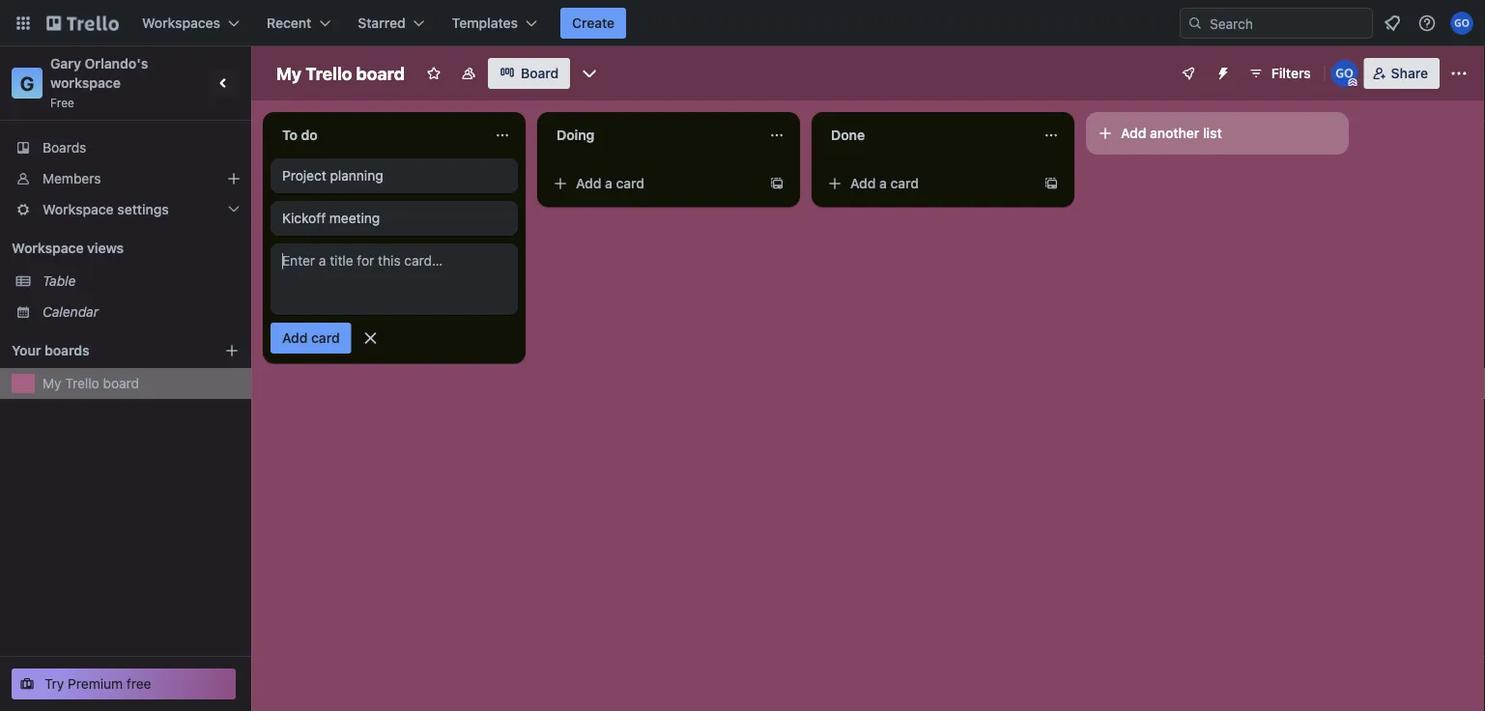 Task type: vqa. For each thing, say whether or not it's contained in the screenshot.
the right board
yes



Task type: locate. For each thing, give the bounding box(es) containing it.
1 vertical spatial board
[[103, 375, 139, 391]]

switch to… image
[[14, 14, 33, 33]]

2 add a card button from the left
[[819, 168, 1036, 199]]

workspaces
[[142, 15, 220, 31]]

workspace settings
[[43, 201, 169, 217]]

star or unstar board image
[[426, 66, 442, 81]]

my trello board down your boards with 1 items element
[[43, 375, 139, 391]]

board down your boards with 1 items element
[[103, 375, 139, 391]]

1 horizontal spatial a
[[880, 175, 887, 191]]

workspace navigation collapse icon image
[[211, 70, 238, 97]]

2 a from the left
[[880, 175, 887, 191]]

1 vertical spatial my trello board
[[43, 375, 139, 391]]

my trello board down starred
[[276, 63, 405, 84]]

0 horizontal spatial create from template… image
[[769, 176, 785, 191]]

add down done
[[850, 175, 876, 191]]

trello down 'boards'
[[65, 375, 99, 391]]

card
[[616, 175, 645, 191], [891, 175, 919, 191], [311, 330, 340, 346]]

a down doing text box
[[605, 175, 613, 191]]

project planning link
[[282, 166, 506, 186]]

add a card down doing
[[576, 175, 645, 191]]

boards link
[[0, 132, 251, 163]]

cancel image
[[361, 329, 380, 348]]

premium
[[68, 676, 123, 692]]

1 horizontal spatial add a card button
[[819, 168, 1036, 199]]

0 horizontal spatial board
[[103, 375, 139, 391]]

project planning
[[282, 168, 383, 184]]

my trello board
[[276, 63, 405, 84], [43, 375, 139, 391]]

share
[[1391, 65, 1428, 81]]

back to home image
[[46, 8, 119, 39]]

1 create from template… image from the left
[[769, 176, 785, 191]]

trello inside "my trello board" text box
[[306, 63, 352, 84]]

1 add a card from the left
[[576, 175, 645, 191]]

add a card for done
[[850, 175, 919, 191]]

Doing text field
[[545, 120, 758, 151]]

create from template… image for doing
[[769, 176, 785, 191]]

1 horizontal spatial my trello board
[[276, 63, 405, 84]]

automation image
[[1208, 58, 1235, 85]]

search image
[[1188, 15, 1203, 31]]

kickoff
[[282, 210, 326, 226]]

done
[[831, 127, 865, 143]]

1 a from the left
[[605, 175, 613, 191]]

0 vertical spatial my
[[276, 63, 302, 84]]

add another list button
[[1086, 112, 1349, 155]]

1 vertical spatial workspace
[[12, 240, 84, 256]]

0 horizontal spatial add a card
[[576, 175, 645, 191]]

add another list
[[1121, 125, 1222, 141]]

1 horizontal spatial trello
[[306, 63, 352, 84]]

board down starred
[[356, 63, 405, 84]]

do
[[301, 127, 318, 143]]

1 vertical spatial trello
[[65, 375, 99, 391]]

free
[[50, 96, 74, 109]]

1 horizontal spatial my
[[276, 63, 302, 84]]

project
[[282, 168, 326, 184]]

gary orlando (garyorlando) image
[[1331, 60, 1358, 87]]

0 horizontal spatial trello
[[65, 375, 99, 391]]

list
[[1203, 125, 1222, 141]]

my inside text box
[[276, 63, 302, 84]]

add a card for doing
[[576, 175, 645, 191]]

card down doing text box
[[616, 175, 645, 191]]

0 notifications image
[[1381, 12, 1404, 35]]

add right add board image
[[282, 330, 308, 346]]

recent button
[[255, 8, 342, 39]]

1 horizontal spatial board
[[356, 63, 405, 84]]

0 vertical spatial trello
[[306, 63, 352, 84]]

1 horizontal spatial create from template… image
[[1044, 176, 1059, 191]]

add a card down done
[[850, 175, 919, 191]]

add a card button down done text box
[[819, 168, 1036, 199]]

create from template… image for done
[[1044, 176, 1059, 191]]

another
[[1150, 125, 1200, 141]]

a down done text box
[[880, 175, 887, 191]]

0 vertical spatial my trello board
[[276, 63, 405, 84]]

orlando's
[[85, 56, 148, 72]]

my down your boards
[[43, 375, 61, 391]]

a for doing
[[605, 175, 613, 191]]

2 create from template… image from the left
[[1044, 176, 1059, 191]]

add a card button for doing
[[545, 168, 762, 199]]

gary orlando's workspace link
[[50, 56, 152, 91]]

a
[[605, 175, 613, 191], [880, 175, 887, 191]]

workspace
[[43, 201, 114, 217], [12, 240, 84, 256]]

1 horizontal spatial add a card
[[850, 175, 919, 191]]

card down done text box
[[891, 175, 919, 191]]

0 horizontal spatial add a card button
[[545, 168, 762, 199]]

2 horizontal spatial card
[[891, 175, 919, 191]]

0 vertical spatial workspace
[[43, 201, 114, 217]]

add
[[1121, 125, 1147, 141], [576, 175, 602, 191], [850, 175, 876, 191], [282, 330, 308, 346]]

add a card button down doing text box
[[545, 168, 762, 199]]

add card
[[282, 330, 340, 346]]

free
[[127, 676, 151, 692]]

add left another at the right top
[[1121, 125, 1147, 141]]

planning
[[330, 168, 383, 184]]

card left cancel icon
[[311, 330, 340, 346]]

card for done
[[891, 175, 919, 191]]

recent
[[267, 15, 311, 31]]

add a card
[[576, 175, 645, 191], [850, 175, 919, 191]]

add board image
[[224, 343, 240, 359]]

my
[[276, 63, 302, 84], [43, 375, 61, 391]]

board link
[[488, 58, 570, 89]]

try premium free
[[44, 676, 151, 692]]

create from template… image
[[769, 176, 785, 191], [1044, 176, 1059, 191]]

customize views image
[[580, 64, 599, 83]]

2 add a card from the left
[[850, 175, 919, 191]]

1 horizontal spatial card
[[616, 175, 645, 191]]

0 horizontal spatial my trello board
[[43, 375, 139, 391]]

g
[[20, 72, 34, 94]]

workspace up table
[[12, 240, 84, 256]]

trello down the recent popup button
[[306, 63, 352, 84]]

Search field
[[1203, 9, 1372, 38]]

board
[[356, 63, 405, 84], [103, 375, 139, 391]]

1 add a card button from the left
[[545, 168, 762, 199]]

trello
[[306, 63, 352, 84], [65, 375, 99, 391]]

0 horizontal spatial a
[[605, 175, 613, 191]]

g link
[[12, 68, 43, 99]]

my down 'recent'
[[276, 63, 302, 84]]

workspace down 'members'
[[43, 201, 114, 217]]

your boards
[[12, 343, 90, 359]]

0 vertical spatial board
[[356, 63, 405, 84]]

your
[[12, 343, 41, 359]]

to do
[[282, 127, 318, 143]]

workspace inside "popup button"
[[43, 201, 114, 217]]

board inside text box
[[356, 63, 405, 84]]

add down doing
[[576, 175, 602, 191]]

settings
[[117, 201, 169, 217]]

add a card button
[[545, 168, 762, 199], [819, 168, 1036, 199]]

1 vertical spatial my
[[43, 375, 61, 391]]

0 horizontal spatial card
[[311, 330, 340, 346]]



Task type: describe. For each thing, give the bounding box(es) containing it.
create button
[[561, 8, 626, 39]]

filters
[[1272, 65, 1311, 81]]

workspace visible image
[[461, 66, 476, 81]]

0 horizontal spatial my
[[43, 375, 61, 391]]

show menu image
[[1450, 64, 1469, 83]]

filters button
[[1243, 58, 1317, 89]]

to
[[282, 127, 298, 143]]

add for add another list button
[[1121, 125, 1147, 141]]

primary element
[[0, 0, 1485, 46]]

workspace
[[50, 75, 121, 91]]

power ups image
[[1181, 66, 1196, 81]]

calendar
[[43, 304, 99, 320]]

templates button
[[440, 8, 549, 39]]

doing
[[557, 127, 595, 143]]

gary orlando's workspace free
[[50, 56, 152, 109]]

members link
[[0, 163, 251, 194]]

workspace for workspace settings
[[43, 201, 114, 217]]

card inside add card button
[[311, 330, 340, 346]]

board
[[521, 65, 559, 81]]

my trello board inside text box
[[276, 63, 405, 84]]

this member is an admin of this board. image
[[1349, 78, 1357, 87]]

try
[[44, 676, 64, 692]]

add for add a card button corresponding to doing
[[576, 175, 602, 191]]

add for done's add a card button
[[850, 175, 876, 191]]

boards
[[44, 343, 90, 359]]

To do text field
[[271, 120, 483, 151]]

add card button
[[271, 323, 351, 354]]

starred
[[358, 15, 406, 31]]

Enter a title for this card… text field
[[271, 244, 518, 315]]

create
[[572, 15, 615, 31]]

try premium free button
[[12, 669, 236, 700]]

table
[[43, 273, 76, 289]]

views
[[87, 240, 124, 256]]

table link
[[43, 272, 240, 291]]

members
[[43, 171, 101, 187]]

card for doing
[[616, 175, 645, 191]]

Done text field
[[819, 120, 1032, 151]]

meeting
[[329, 210, 380, 226]]

gary orlando (garyorlando) image
[[1451, 12, 1474, 35]]

my trello board link
[[43, 374, 240, 393]]

your boards with 1 items element
[[12, 339, 195, 362]]

share button
[[1364, 58, 1440, 89]]

add a card button for done
[[819, 168, 1036, 199]]

boards
[[43, 140, 86, 156]]

workspace for workspace views
[[12, 240, 84, 256]]

gary
[[50, 56, 81, 72]]

kickoff meeting link
[[282, 209, 506, 228]]

trello inside my trello board link
[[65, 375, 99, 391]]

Board name text field
[[267, 58, 415, 89]]

kickoff meeting
[[282, 210, 380, 226]]

workspace settings button
[[0, 194, 251, 225]]

starred button
[[346, 8, 437, 39]]

a for done
[[880, 175, 887, 191]]

calendar link
[[43, 302, 240, 322]]

workspaces button
[[130, 8, 251, 39]]

open information menu image
[[1418, 14, 1437, 33]]

templates
[[452, 15, 518, 31]]

workspace views
[[12, 240, 124, 256]]



